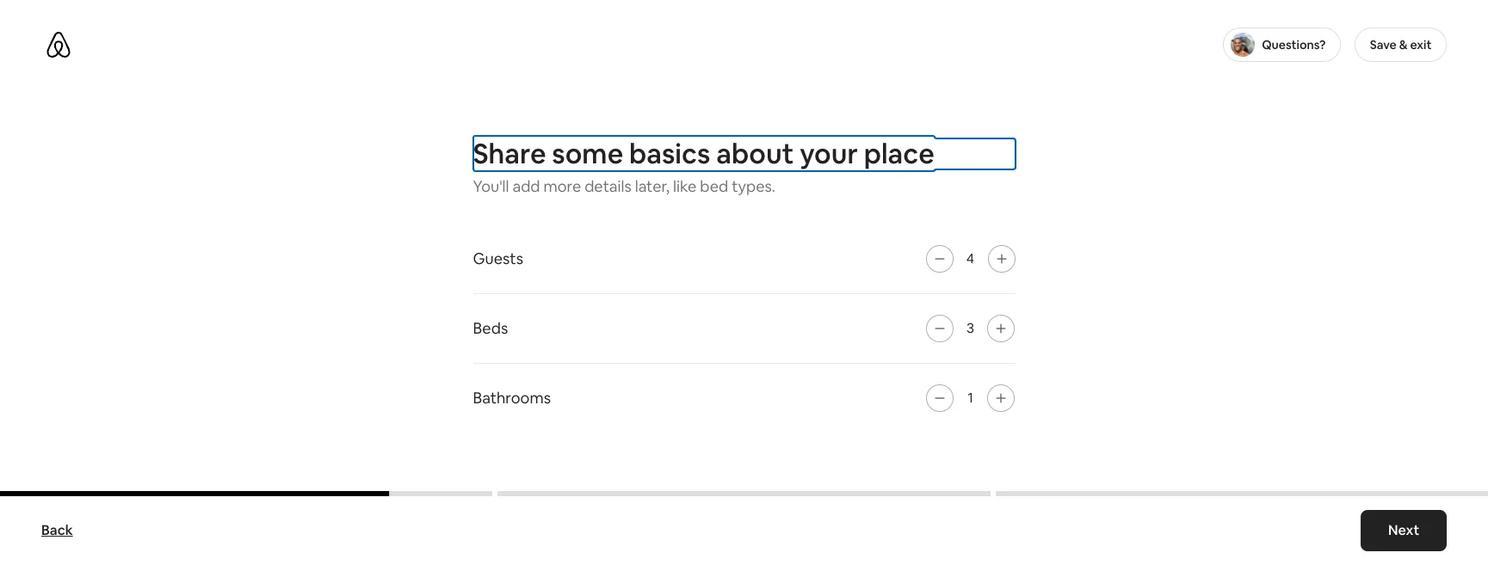 Task type: describe. For each thing, give the bounding box(es) containing it.
questions?
[[1263, 37, 1327, 53]]

save & exit button
[[1356, 28, 1448, 62]]

3
[[967, 319, 975, 337]]

back button
[[33, 514, 81, 549]]

beds
[[473, 318, 508, 338]]

4
[[967, 249, 975, 267]]

about
[[717, 136, 794, 171]]

more
[[544, 176, 581, 196]]

next button
[[1361, 511, 1448, 552]]

details
[[585, 176, 632, 196]]

share some basics about your place you'll add more details later, like bed types.
[[473, 136, 935, 196]]

basics
[[630, 136, 711, 171]]

place
[[864, 136, 935, 171]]

bathrooms
[[473, 388, 551, 408]]



Task type: locate. For each thing, give the bounding box(es) containing it.
types.
[[732, 176, 776, 196]]

back
[[41, 522, 73, 540]]

share
[[473, 136, 546, 171]]

next
[[1389, 522, 1420, 540]]

save
[[1371, 37, 1397, 53]]

add
[[513, 176, 540, 196]]

bed
[[700, 176, 729, 196]]

1
[[968, 389, 974, 407]]

later,
[[635, 176, 670, 196]]

your
[[800, 136, 858, 171]]

like
[[673, 176, 697, 196]]

exit
[[1411, 37, 1432, 53]]

some
[[552, 136, 624, 171]]

you'll
[[473, 176, 509, 196]]

&
[[1400, 37, 1408, 53]]

questions? button
[[1223, 28, 1342, 62]]

save & exit
[[1371, 37, 1432, 53]]

guests
[[473, 248, 524, 268]]



Task type: vqa. For each thing, say whether or not it's contained in the screenshot.
exit on the top of page
yes



